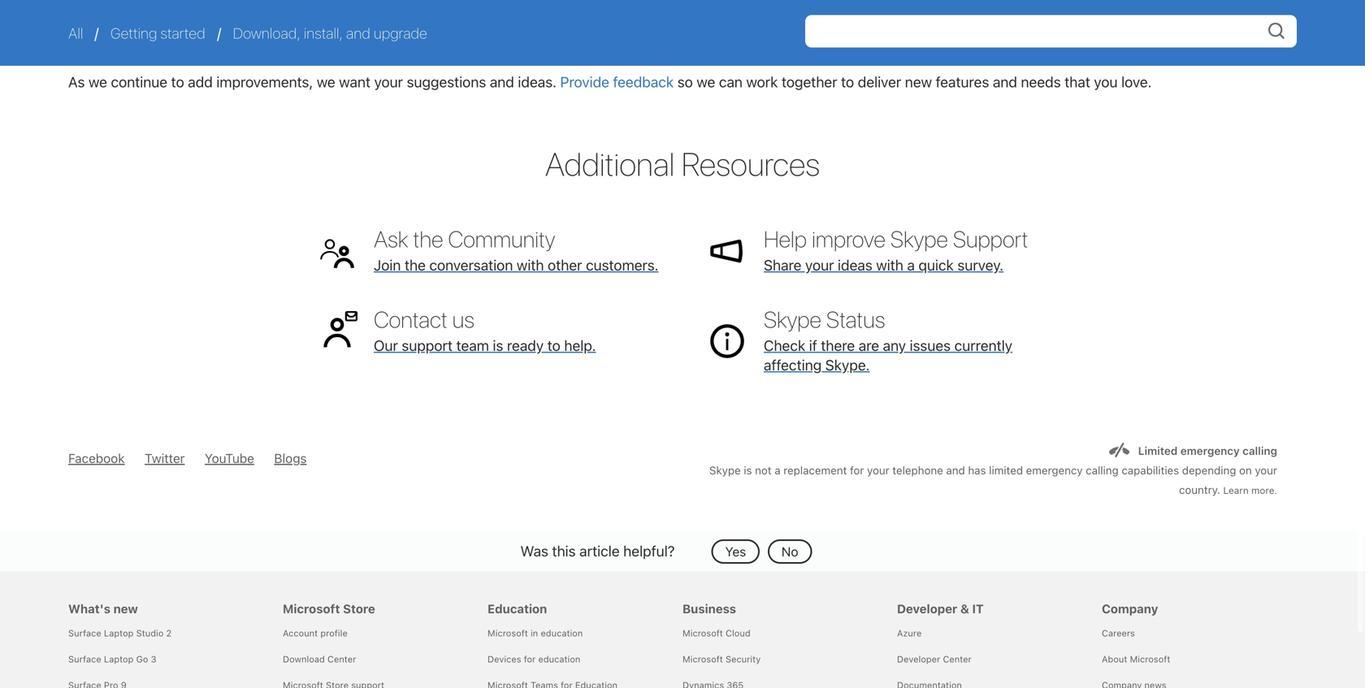Task type: describe. For each thing, give the bounding box(es) containing it.
0 vertical spatial on
[[468, 37, 484, 55]]

download, install, and upgrade link
[[233, 24, 427, 42]]

1 horizontal spatial calling
[[1243, 445, 1278, 458]]

download center
[[283, 654, 356, 665]]

profile
[[320, 628, 348, 639]]

and left ideas.
[[490, 73, 514, 91]]

account
[[283, 628, 318, 639]]

microsoft store heading
[[283, 572, 468, 620]]

security
[[726, 654, 761, 665]]

skype.
[[825, 356, 870, 374]]

share
[[764, 256, 802, 274]]

if
[[809, 337, 817, 354]]

microsoft for microsoft in education
[[488, 628, 528, 639]]

improvements,
[[216, 73, 313, 91]]

cloud
[[726, 628, 751, 639]]

yes
[[725, 544, 746, 560]]

microsoft for microsoft security
[[683, 654, 723, 665]]

your inside the help improve skype support share your ideas with a quick survey.
[[805, 256, 834, 274]]

suggestions
[[407, 73, 486, 91]]

we're continually releasing updates to our application, based on customer feedback. check out our what's new page for the latest updates.
[[68, 37, 979, 55]]

started
[[160, 24, 205, 42]]

surface laptop studio 2 link
[[68, 628, 172, 639]]

education
[[488, 602, 547, 616]]

blogs link
[[274, 451, 307, 466]]

1 vertical spatial the
[[413, 225, 443, 252]]

application,
[[345, 37, 420, 55]]

laptop for go
[[104, 654, 134, 665]]

getting started link
[[110, 24, 205, 42]]

page
[[800, 37, 833, 55]]

about
[[1102, 654, 1127, 665]]

continually
[[110, 37, 180, 55]]

microsoft security link
[[683, 654, 761, 665]]

facebook link
[[68, 451, 125, 466]]

deliver
[[858, 73, 901, 91]]

education heading
[[488, 572, 673, 620]]

for inside the limited emergency calling skype is not a replacement for your telephone and has limited emergency calling capabilities depending on your country.
[[850, 464, 864, 477]]

improve
[[812, 225, 886, 252]]

developer center link
[[897, 654, 972, 665]]

education for devices for education
[[538, 654, 581, 665]]

developer for developer center
[[897, 654, 940, 665]]

provide feedback link
[[560, 73, 674, 91]]

conversation
[[429, 256, 513, 274]]

microsoft cloud link
[[683, 628, 751, 639]]

learn
[[1223, 485, 1249, 496]]

help
[[764, 225, 807, 252]]

new
[[767, 37, 796, 55]]

ask the community join the conversation with other customers.
[[374, 225, 659, 274]]

account profile
[[283, 628, 348, 639]]

developer & it
[[897, 602, 984, 616]]

resources
[[682, 145, 820, 183]]

what's new
[[68, 602, 138, 616]]

limited emergency calling skype is not a replacement for your telephone and has limited emergency calling capabilities depending on your country.
[[709, 445, 1278, 497]]

skype inside skype status check if there are any issues currently affecting skype.
[[764, 306, 821, 333]]

your right want
[[374, 73, 403, 91]]

and left needs
[[993, 73, 1017, 91]]

us
[[452, 306, 475, 333]]

microsoft for microsoft store
[[283, 602, 340, 616]]

azure link
[[897, 628, 922, 639]]

twitter
[[145, 451, 185, 466]]

azure
[[897, 628, 922, 639]]

getting started
[[110, 24, 205, 42]]

provide
[[560, 73, 609, 91]]

skype inside the help improve skype support share your ideas with a quick survey.
[[891, 225, 948, 252]]

work
[[746, 73, 778, 91]]

youtube
[[205, 451, 254, 466]]

updates.
[[922, 37, 979, 55]]

is inside contact us our support team is ready to help.
[[493, 337, 503, 354]]

center for microsoft
[[327, 654, 356, 665]]

releasing
[[184, 37, 243, 55]]

feedback
[[613, 73, 674, 91]]

skype inside the limited emergency calling skype is not a replacement for your telephone and has limited emergency calling capabilities depending on your country.
[[709, 464, 741, 477]]

and inside the limited emergency calling skype is not a replacement for your telephone and has limited emergency calling capabilities depending on your country.
[[946, 464, 965, 477]]

developer center
[[897, 654, 972, 665]]

careers
[[1102, 628, 1135, 639]]

no button
[[768, 540, 812, 564]]

and right "install,"
[[346, 24, 370, 42]]

0 vertical spatial what's
[[717, 37, 763, 55]]

laptop for studio
[[104, 628, 134, 639]]

youtube link
[[205, 451, 254, 466]]

company
[[1102, 602, 1158, 616]]

download
[[283, 654, 325, 665]]

a inside the help improve skype support share your ideas with a quick survey.
[[907, 256, 915, 274]]

join
[[374, 256, 401, 274]]

studio
[[136, 628, 164, 639]]

additional resources
[[545, 145, 820, 183]]

article
[[580, 542, 620, 560]]

getting
[[110, 24, 157, 42]]

download,
[[233, 24, 300, 42]]

learn more. link
[[1223, 485, 1278, 496]]

about microsoft
[[1102, 654, 1171, 665]]

so
[[678, 73, 693, 91]]

you
[[1094, 73, 1118, 91]]

status
[[826, 306, 885, 333]]

2 our from the left
[[692, 37, 714, 55]]

it
[[972, 602, 984, 616]]

your left telephone
[[867, 464, 890, 477]]

what's new heading
[[68, 572, 263, 620]]

download center link
[[283, 654, 356, 665]]

updates
[[247, 37, 300, 55]]

3 we from the left
[[697, 73, 715, 91]]

this
[[552, 542, 576, 560]]

not
[[755, 464, 772, 477]]

our
[[374, 337, 398, 354]]

feedback.
[[553, 37, 618, 55]]

to left 'add'
[[171, 73, 184, 91]]

0 vertical spatial for
[[836, 37, 854, 55]]

0 vertical spatial check
[[622, 37, 663, 55]]

help improve skype support share your ideas with a quick survey.
[[764, 225, 1028, 274]]

all
[[68, 24, 86, 42]]

microsoft for microsoft cloud
[[683, 628, 723, 639]]



Task type: vqa. For each thing, say whether or not it's contained in the screenshot.
the topmost emergency
yes



Task type: locate. For each thing, give the bounding box(es) containing it.
new
[[905, 73, 932, 91], [113, 602, 138, 616]]

0 vertical spatial surface
[[68, 628, 101, 639]]

microsoft store
[[283, 602, 375, 616]]

support
[[402, 337, 453, 354]]

learn more.
[[1223, 485, 1278, 496]]

to left deliver
[[841, 73, 854, 91]]

emergency up the depending
[[1181, 445, 1240, 458]]

center for developer
[[943, 654, 972, 665]]

a left quick
[[907, 256, 915, 274]]

developer & it heading
[[897, 572, 1082, 620]]

is inside the limited emergency calling skype is not a replacement for your telephone and has limited emergency calling capabilities depending on your country.
[[744, 464, 752, 477]]

check left the out
[[622, 37, 663, 55]]

None text field
[[806, 15, 1297, 48]]

helpful?
[[623, 542, 675, 560]]

calling up more.
[[1243, 445, 1278, 458]]

1 horizontal spatial emergency
[[1181, 445, 1240, 458]]

help.
[[564, 337, 596, 354]]

2 center from the left
[[943, 654, 972, 665]]

1 vertical spatial what's
[[68, 602, 110, 616]]

1 we from the left
[[89, 73, 107, 91]]

the left latest
[[858, 37, 879, 55]]

and left has on the right bottom of page
[[946, 464, 965, 477]]

microsoft inside "heading"
[[283, 602, 340, 616]]

business
[[683, 602, 736, 616]]

devices for education
[[488, 654, 581, 665]]

education right 'in'
[[541, 628, 583, 639]]

on right based
[[468, 37, 484, 55]]

is right team
[[493, 337, 503, 354]]

0 vertical spatial developer
[[897, 602, 958, 616]]

yes button
[[711, 540, 760, 564]]

0 horizontal spatial what's
[[68, 602, 110, 616]]

on inside the limited emergency calling skype is not a replacement for your telephone and has limited emergency calling capabilities depending on your country.
[[1239, 464, 1252, 477]]

ask
[[374, 225, 408, 252]]

microsoft up devices
[[488, 628, 528, 639]]

1 horizontal spatial what's
[[717, 37, 763, 55]]

replacement
[[784, 464, 847, 477]]

surface down what's new
[[68, 628, 101, 639]]

surface laptop go 3 link
[[68, 654, 156, 665]]

skype left not
[[709, 464, 741, 477]]

what's
[[717, 37, 763, 55], [68, 602, 110, 616]]

the right join
[[405, 256, 426, 274]]

0 vertical spatial education
[[541, 628, 583, 639]]

our right the out
[[692, 37, 714, 55]]

limited
[[1138, 445, 1178, 458]]

microsoft up "account profile"
[[283, 602, 340, 616]]

1 vertical spatial surface
[[68, 654, 101, 665]]

2 vertical spatial for
[[524, 654, 536, 665]]

we right as
[[89, 73, 107, 91]]

1 surface from the top
[[68, 628, 101, 639]]

center down "profile"
[[327, 654, 356, 665]]

0 vertical spatial laptop
[[104, 628, 134, 639]]

1 horizontal spatial on
[[1239, 464, 1252, 477]]

continue
[[111, 73, 167, 91]]

surface down "surface laptop studio 2"
[[68, 654, 101, 665]]

1 vertical spatial developer
[[897, 654, 940, 665]]

ideas.
[[518, 73, 557, 91]]

2 with from the left
[[876, 256, 904, 274]]

we left want
[[317, 73, 335, 91]]

2 horizontal spatial skype
[[891, 225, 948, 252]]

telephone
[[893, 464, 943, 477]]

devices for education link
[[488, 654, 581, 665]]

new up surface laptop studio 2 link
[[113, 602, 138, 616]]

currently
[[955, 337, 1013, 354]]

survey.
[[958, 256, 1004, 274]]

1 with from the left
[[517, 256, 544, 274]]

1 horizontal spatial skype
[[764, 306, 821, 333]]

1 vertical spatial a
[[775, 464, 781, 477]]

your up more.
[[1255, 464, 1278, 477]]

1 vertical spatial calling
[[1086, 464, 1119, 477]]

was this article helpful?
[[521, 542, 675, 560]]

a inside the limited emergency calling skype is not a replacement for your telephone and has limited emergency calling capabilities depending on your country.
[[775, 464, 781, 477]]

2 vertical spatial skype
[[709, 464, 741, 477]]

we right so
[[697, 73, 715, 91]]

any
[[883, 337, 906, 354]]

new right deliver
[[905, 73, 932, 91]]

with inside the help improve skype support share your ideas with a quick survey.
[[876, 256, 904, 274]]

surface laptop go 3
[[68, 654, 156, 665]]

careers link
[[1102, 628, 1135, 639]]

for inside footer resource links element
[[524, 654, 536, 665]]

was
[[521, 542, 548, 560]]

check inside skype status check if there are any issues currently affecting skype.
[[764, 337, 806, 354]]

with right ideas
[[876, 256, 904, 274]]

country.
[[1179, 484, 1220, 497]]

community
[[448, 225, 555, 252]]

the right ask
[[413, 225, 443, 252]]

new inside heading
[[113, 602, 138, 616]]

for right devices
[[524, 654, 536, 665]]

no
[[782, 544, 798, 560]]

for right "page"
[[836, 37, 854, 55]]

developer up azure link
[[897, 602, 958, 616]]

for right replacement
[[850, 464, 864, 477]]

issues
[[910, 337, 951, 354]]

depending
[[1182, 464, 1236, 477]]

blogs
[[274, 451, 307, 466]]

laptop up surface laptop go 3
[[104, 628, 134, 639]]

education for microsoft in education
[[541, 628, 583, 639]]

1 vertical spatial on
[[1239, 464, 1252, 477]]

with left other
[[517, 256, 544, 274]]

microsoft down "business" at the bottom
[[683, 628, 723, 639]]

microsoft in education link
[[488, 628, 583, 639]]

to left help.
[[547, 337, 561, 354]]

skype
[[891, 225, 948, 252], [764, 306, 821, 333], [709, 464, 741, 477]]

0 horizontal spatial emergency
[[1026, 464, 1083, 477]]

0 vertical spatial new
[[905, 73, 932, 91]]

0 vertical spatial calling
[[1243, 445, 1278, 458]]

1 horizontal spatial center
[[943, 654, 972, 665]]

a right not
[[775, 464, 781, 477]]

0 horizontal spatial a
[[775, 464, 781, 477]]

company heading
[[1102, 572, 1287, 620]]

on up learn more. link
[[1239, 464, 1252, 477]]

emergency right "limited"
[[1026, 464, 1083, 477]]

check out our what's new page link
[[622, 37, 833, 55]]

0 horizontal spatial our
[[320, 37, 342, 55]]

upgrade
[[374, 24, 427, 42]]

1 vertical spatial education
[[538, 654, 581, 665]]

0 horizontal spatial on
[[468, 37, 484, 55]]

contact us our support team is ready to help.
[[374, 306, 596, 354]]

we're
[[68, 37, 106, 55]]

more.
[[1252, 485, 1278, 496]]

1 horizontal spatial new
[[905, 73, 932, 91]]

2 surface from the top
[[68, 654, 101, 665]]

skype up if
[[764, 306, 821, 333]]

2 we from the left
[[317, 73, 335, 91]]

2 laptop from the top
[[104, 654, 134, 665]]

skype up quick
[[891, 225, 948, 252]]

2 horizontal spatial we
[[697, 73, 715, 91]]

0 vertical spatial emergency
[[1181, 445, 1240, 458]]

laptop left go
[[104, 654, 134, 665]]

developer for developer & it
[[897, 602, 958, 616]]

2 developer from the top
[[897, 654, 940, 665]]

as
[[68, 73, 85, 91]]

0 vertical spatial is
[[493, 337, 503, 354]]

microsoft security
[[683, 654, 761, 665]]

0 horizontal spatial we
[[89, 73, 107, 91]]

facebook
[[68, 451, 125, 466]]

as we continue to add improvements, we want your suggestions and ideas. provide feedback so we can work together to deliver new features and needs that you love.
[[68, 73, 1152, 91]]

for
[[836, 37, 854, 55], [850, 464, 864, 477], [524, 654, 536, 665]]

0 horizontal spatial new
[[113, 602, 138, 616]]

microsoft cloud
[[683, 628, 751, 639]]

customer
[[488, 37, 550, 55]]

microsoft down microsoft cloud
[[683, 654, 723, 665]]

0 horizontal spatial calling
[[1086, 464, 1119, 477]]

1 laptop from the top
[[104, 628, 134, 639]]

0 horizontal spatial skype
[[709, 464, 741, 477]]

add
[[188, 73, 213, 91]]

1 horizontal spatial is
[[744, 464, 752, 477]]

1 our from the left
[[320, 37, 342, 55]]

2
[[166, 628, 172, 639]]

1 vertical spatial new
[[113, 602, 138, 616]]

skype status check if there are any issues currently affecting skype.
[[764, 306, 1013, 374]]

ready
[[507, 337, 544, 354]]

are
[[859, 337, 879, 354]]

to right updates
[[303, 37, 316, 55]]

center
[[327, 654, 356, 665], [943, 654, 972, 665]]

2 vertical spatial the
[[405, 256, 426, 274]]

with inside ask the community join the conversation with other customers.
[[517, 256, 544, 274]]

customers.
[[586, 256, 659, 274]]

there
[[821, 337, 855, 354]]

1 horizontal spatial our
[[692, 37, 714, 55]]

0 vertical spatial skype
[[891, 225, 948, 252]]

is
[[493, 337, 503, 354], [744, 464, 752, 477]]

all link
[[68, 24, 86, 42]]

check
[[622, 37, 663, 55], [764, 337, 806, 354]]

center down &
[[943, 654, 972, 665]]

what's up can
[[717, 37, 763, 55]]

business heading
[[683, 572, 878, 620]]

team
[[456, 337, 489, 354]]

what's up surface laptop studio 2 link
[[68, 602, 110, 616]]

1 horizontal spatial a
[[907, 256, 915, 274]]

0 horizontal spatial with
[[517, 256, 544, 274]]

with
[[517, 256, 544, 274], [876, 256, 904, 274]]

footer resource links element
[[0, 572, 1365, 688]]

1 center from the left
[[327, 654, 356, 665]]

surface laptop studio 2
[[68, 628, 172, 639]]

surface for surface laptop studio 2
[[68, 628, 101, 639]]

0 horizontal spatial is
[[493, 337, 503, 354]]

1 horizontal spatial check
[[764, 337, 806, 354]]

1 vertical spatial for
[[850, 464, 864, 477]]

check up affecting
[[764, 337, 806, 354]]

your left ideas
[[805, 256, 834, 274]]

0 vertical spatial the
[[858, 37, 879, 55]]

1 vertical spatial laptop
[[104, 654, 134, 665]]

based
[[424, 37, 464, 55]]

microsoft in education
[[488, 628, 583, 639]]

other
[[548, 256, 582, 274]]

microsoft
[[283, 602, 340, 616], [488, 628, 528, 639], [683, 628, 723, 639], [683, 654, 723, 665], [1130, 654, 1171, 665]]

developer down azure link
[[897, 654, 940, 665]]

0 horizontal spatial center
[[327, 654, 356, 665]]

what's inside heading
[[68, 602, 110, 616]]

together
[[782, 73, 837, 91]]

1 vertical spatial is
[[744, 464, 752, 477]]

our up want
[[320, 37, 342, 55]]

0 horizontal spatial check
[[622, 37, 663, 55]]

is left not
[[744, 464, 752, 477]]

1 vertical spatial skype
[[764, 306, 821, 333]]

0 vertical spatial a
[[907, 256, 915, 274]]

want
[[339, 73, 371, 91]]

download, install, and upgrade
[[233, 24, 427, 42]]

surface
[[68, 628, 101, 639], [68, 654, 101, 665]]

1 vertical spatial check
[[764, 337, 806, 354]]

on
[[468, 37, 484, 55], [1239, 464, 1252, 477]]

1 horizontal spatial we
[[317, 73, 335, 91]]

calling left capabilities
[[1086, 464, 1119, 477]]

love.
[[1122, 73, 1152, 91]]

1 horizontal spatial with
[[876, 256, 904, 274]]

1 vertical spatial emergency
[[1026, 464, 1083, 477]]

to inside contact us our support team is ready to help.
[[547, 337, 561, 354]]

surface for surface laptop go 3
[[68, 654, 101, 665]]

microsoft right the about
[[1130, 654, 1171, 665]]

store
[[343, 602, 375, 616]]

needs
[[1021, 73, 1061, 91]]

education down "microsoft in education"
[[538, 654, 581, 665]]

1 developer from the top
[[897, 602, 958, 616]]

developer inside heading
[[897, 602, 958, 616]]



